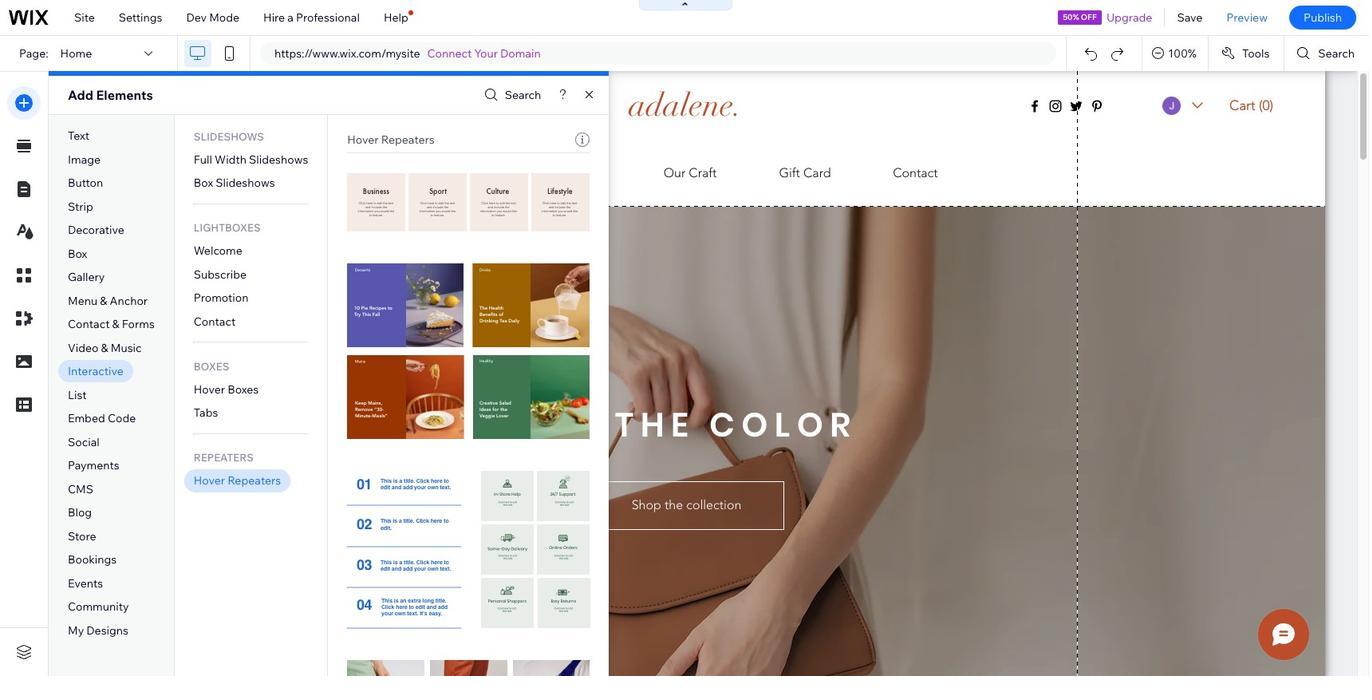 Task type: locate. For each thing, give the bounding box(es) containing it.
box down full at the left top of the page
[[194, 176, 213, 190]]

100%
[[1169, 46, 1197, 61]]

0 horizontal spatial contact
[[68, 317, 110, 331]]

2 vertical spatial slideshows
[[216, 176, 275, 190]]

preview
[[1227, 10, 1268, 25]]

preview button
[[1215, 0, 1280, 35]]

search down publish
[[1319, 46, 1355, 61]]

1 horizontal spatial search
[[1319, 46, 1355, 61]]

contact down promotion
[[194, 314, 236, 329]]

https://www.wix.com/mysite
[[275, 46, 420, 61]]

2 vertical spatial repeaters
[[228, 474, 281, 488]]

search
[[1319, 46, 1355, 61], [505, 88, 541, 102]]

box for box slideshows
[[194, 176, 213, 190]]

& for contact
[[112, 317, 119, 331]]

full width slideshows
[[194, 152, 308, 167]]

1 horizontal spatial contact
[[194, 314, 236, 329]]

welcome
[[194, 244, 242, 258]]

contact up video
[[68, 317, 110, 331]]

interactive
[[68, 364, 124, 379]]

0 vertical spatial box
[[194, 176, 213, 190]]

search button
[[1285, 36, 1370, 71], [480, 83, 541, 107]]

1 vertical spatial hover repeaters
[[194, 474, 281, 488]]

community
[[68, 600, 129, 614]]

elements
[[96, 87, 153, 103]]

code
[[108, 411, 136, 426]]

1 horizontal spatial hover repeaters
[[347, 132, 435, 147]]

publish
[[1304, 10, 1342, 25]]

1 horizontal spatial box
[[194, 176, 213, 190]]

list
[[68, 388, 87, 402]]

site
[[74, 10, 95, 25]]

width
[[215, 152, 247, 167]]

box for box
[[68, 246, 87, 261]]

search button down the domain in the top left of the page
[[480, 83, 541, 107]]

hover repeaters
[[347, 132, 435, 147], [194, 474, 281, 488]]

contact for contact & forms
[[68, 317, 110, 331]]

your
[[474, 46, 498, 61]]

box up gallery
[[68, 246, 87, 261]]

slideshows right width
[[249, 152, 308, 167]]

payments
[[68, 458, 120, 473]]

0 horizontal spatial search
[[505, 88, 541, 102]]

0 horizontal spatial box
[[68, 246, 87, 261]]

1 horizontal spatial search button
[[1285, 36, 1370, 71]]

1 vertical spatial search
[[505, 88, 541, 102]]

0 vertical spatial boxes
[[194, 360, 229, 373]]

1 vertical spatial hover
[[194, 382, 225, 397]]

decorative
[[68, 223, 124, 237]]

& for video
[[101, 341, 108, 355]]

upgrade
[[1107, 10, 1153, 25]]

2 vertical spatial &
[[101, 341, 108, 355]]

& right video
[[101, 341, 108, 355]]

music
[[111, 341, 142, 355]]

menu & anchor
[[68, 294, 148, 308]]

1 vertical spatial boxes
[[228, 382, 259, 397]]

add elements
[[68, 87, 153, 103]]

slideshows down full width slideshows
[[216, 176, 275, 190]]

cms
[[68, 482, 93, 496]]

save
[[1178, 10, 1203, 25]]

&
[[100, 294, 107, 308], [112, 317, 119, 331], [101, 341, 108, 355]]

& right menu
[[100, 294, 107, 308]]

menu
[[68, 294, 98, 308]]

hover
[[347, 132, 379, 147], [194, 382, 225, 397], [194, 474, 225, 488]]

0 vertical spatial repeaters
[[381, 132, 435, 147]]

search down the domain in the top left of the page
[[505, 88, 541, 102]]

slideshows
[[194, 130, 264, 143], [249, 152, 308, 167], [216, 176, 275, 190]]

contact
[[194, 314, 236, 329], [68, 317, 110, 331]]

tools
[[1243, 46, 1270, 61]]

100% button
[[1143, 36, 1208, 71]]

1 vertical spatial &
[[112, 317, 119, 331]]

0 horizontal spatial search button
[[480, 83, 541, 107]]

1 vertical spatial box
[[68, 246, 87, 261]]

0 vertical spatial &
[[100, 294, 107, 308]]

& for menu
[[100, 294, 107, 308]]

repeaters
[[381, 132, 435, 147], [194, 451, 254, 464], [228, 474, 281, 488]]

off
[[1081, 12, 1097, 22]]

hover boxes
[[194, 382, 259, 397]]

slideshows up width
[[194, 130, 264, 143]]

& left forms on the top of page
[[112, 317, 119, 331]]

gallery
[[68, 270, 105, 284]]

box
[[194, 176, 213, 190], [68, 246, 87, 261]]

boxes
[[194, 360, 229, 373], [228, 382, 259, 397]]

search button down publish button
[[1285, 36, 1370, 71]]

1 vertical spatial search button
[[480, 83, 541, 107]]

mode
[[209, 10, 240, 25]]

strip
[[68, 199, 93, 214]]



Task type: describe. For each thing, give the bounding box(es) containing it.
dev
[[186, 10, 207, 25]]

a
[[288, 10, 294, 25]]

add
[[68, 87, 93, 103]]

promotion
[[194, 291, 249, 305]]

image
[[68, 152, 101, 167]]

50%
[[1063, 12, 1080, 22]]

video & music
[[68, 341, 142, 355]]

text
[[68, 129, 90, 143]]

https://www.wix.com/mysite connect your domain
[[275, 46, 541, 61]]

hire a professional
[[263, 10, 360, 25]]

connect
[[427, 46, 472, 61]]

contact for contact
[[194, 314, 236, 329]]

blog
[[68, 506, 92, 520]]

store
[[68, 529, 96, 543]]

embed
[[68, 411, 105, 426]]

publish button
[[1290, 6, 1357, 30]]

my
[[68, 623, 84, 638]]

subscribe
[[194, 267, 247, 282]]

forms
[[122, 317, 155, 331]]

video
[[68, 341, 99, 355]]

tabs
[[194, 406, 218, 420]]

embed code
[[68, 411, 136, 426]]

professional
[[296, 10, 360, 25]]

home
[[60, 46, 92, 61]]

1 vertical spatial repeaters
[[194, 451, 254, 464]]

0 vertical spatial slideshows
[[194, 130, 264, 143]]

button
[[68, 176, 103, 190]]

hire
[[263, 10, 285, 25]]

help
[[384, 10, 408, 25]]

bookings
[[68, 553, 117, 567]]

anchor
[[110, 294, 148, 308]]

0 vertical spatial search
[[1319, 46, 1355, 61]]

0 horizontal spatial hover repeaters
[[194, 474, 281, 488]]

full
[[194, 152, 212, 167]]

2 vertical spatial hover
[[194, 474, 225, 488]]

box slideshows
[[194, 176, 275, 190]]

0 vertical spatial hover repeaters
[[347, 132, 435, 147]]

events
[[68, 576, 103, 591]]

social
[[68, 435, 100, 449]]

0 vertical spatial search button
[[1285, 36, 1370, 71]]

domain
[[500, 46, 541, 61]]

dev mode
[[186, 10, 240, 25]]

designs
[[86, 623, 128, 638]]

lightboxes
[[194, 221, 261, 234]]

my designs
[[68, 623, 128, 638]]

settings
[[119, 10, 162, 25]]

tools button
[[1209, 36, 1284, 71]]

contact & forms
[[68, 317, 155, 331]]

50% off
[[1063, 12, 1097, 22]]

save button
[[1166, 0, 1215, 35]]

1 vertical spatial slideshows
[[249, 152, 308, 167]]

0 vertical spatial hover
[[347, 132, 379, 147]]



Task type: vqa. For each thing, say whether or not it's contained in the screenshot.
Save button
yes



